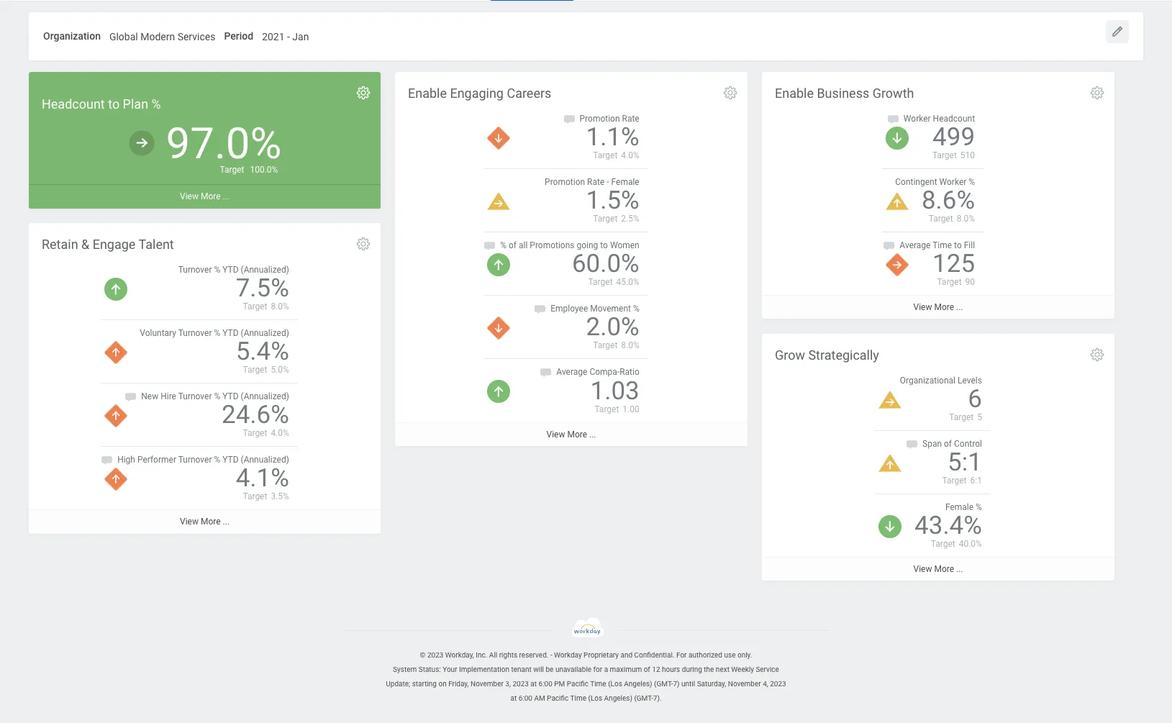 Task type: locate. For each thing, give the bounding box(es) containing it.
up good image down engage
[[105, 278, 128, 301]]

view more ...
[[180, 192, 230, 202], [914, 303, 964, 313], [547, 430, 596, 440], [180, 517, 230, 527], [914, 565, 964, 575]]

view more ... inside grow strategically 'element'
[[914, 565, 964, 575]]

ytd down the 5.4% target 5.0%
[[223, 392, 239, 402]]

time down the for
[[591, 680, 607, 688]]

view more ... link down high performer turnover % ytd (annualized)
[[29, 510, 381, 534]]

1 horizontal spatial 8.0%
[[622, 341, 640, 351]]

down good image
[[886, 127, 909, 150], [879, 516, 902, 539]]

% inside "enable business growth" element
[[969, 177, 976, 187]]

0 horizontal spatial enable
[[408, 85, 447, 101]]

8.6%
[[922, 186, 976, 215]]

enable left business
[[775, 85, 814, 101]]

0 vertical spatial at
[[531, 680, 537, 688]]

% inside grow strategically 'element'
[[976, 503, 983, 513]]

2 horizontal spatial to
[[955, 241, 962, 251]]

0 horizontal spatial 6:00
[[519, 695, 533, 703]]

a
[[604, 666, 608, 674]]

maximum
[[610, 666, 642, 674]]

female down 6:1
[[946, 503, 974, 513]]

target
[[593, 150, 618, 160], [933, 150, 957, 160], [220, 165, 244, 175], [593, 214, 618, 224], [929, 214, 954, 224], [589, 277, 613, 287], [938, 277, 962, 287], [243, 302, 267, 312], [593, 341, 618, 351], [243, 365, 267, 375], [595, 404, 619, 414], [950, 412, 974, 423], [243, 429, 267, 439], [943, 476, 967, 486], [243, 492, 267, 502], [931, 539, 956, 549]]

1 vertical spatial up bad image
[[105, 468, 128, 491]]

configure grow strategically image
[[1090, 347, 1106, 363]]

target for 60.0%
[[589, 277, 613, 287]]

view more ... down 1.03 target 1.00
[[547, 430, 596, 440]]

strategically
[[809, 348, 880, 363]]

4.0% inside 24.6% target 4.0%
[[271, 429, 289, 439]]

0 vertical spatial worker
[[904, 114, 931, 124]]

view more ... down 43.4% target 40.0%
[[914, 565, 964, 575]]

time left "fill"
[[933, 241, 953, 251]]

2 vertical spatial -
[[551, 651, 553, 659]]

footer
[[0, 618, 1173, 706]]

-
[[287, 31, 290, 42], [607, 177, 610, 187], [551, 651, 553, 659]]

% down 6:1
[[976, 503, 983, 513]]

2 horizontal spatial 8.0%
[[957, 214, 976, 224]]

target for 8.6%
[[929, 214, 954, 224]]

0 horizontal spatial to
[[108, 96, 120, 111]]

0 horizontal spatial 8.0%
[[271, 302, 289, 312]]

1 vertical spatial average
[[557, 367, 588, 378]]

1.03 target 1.00
[[591, 376, 640, 414]]

target inside 7.5% target 8.0%
[[243, 302, 267, 312]]

0 horizontal spatial average
[[557, 367, 588, 378]]

up good image
[[488, 380, 511, 403]]

will
[[534, 666, 544, 674]]

2 horizontal spatial -
[[607, 177, 610, 187]]

1 vertical spatial headcount
[[933, 114, 976, 124]]

pacific down "pm"
[[547, 695, 569, 703]]

target left 100.0%
[[220, 165, 244, 175]]

1 horizontal spatial rate
[[622, 114, 640, 124]]

60.0%
[[572, 249, 640, 279]]

services
[[178, 31, 216, 42]]

more for 5.4%
[[201, 517, 221, 527]]

up bad image for 4.1%
[[105, 468, 128, 491]]

average left compa-
[[557, 367, 588, 378]]

2023 right 4,
[[770, 680, 787, 688]]

... inside "enable business growth" element
[[957, 303, 964, 313]]

fill
[[965, 241, 976, 251]]

target left '510'
[[933, 150, 957, 160]]

on
[[439, 680, 447, 688]]

only.
[[738, 651, 753, 659]]

promotion rate - female
[[545, 177, 640, 187]]

rate
[[622, 114, 640, 124], [588, 177, 605, 187]]

4.0% inside 1.1% target 4.0%
[[622, 150, 640, 160]]

0 vertical spatial 4.0%
[[622, 150, 640, 160]]

grow strategically
[[775, 348, 880, 363]]

% left all
[[501, 241, 507, 251]]

target inside 1.03 target 1.00
[[595, 404, 619, 414]]

target inside 4.1% target 3.5%
[[243, 492, 267, 502]]

headcount up '510'
[[933, 114, 976, 124]]

tab
[[491, 0, 574, 1]]

enable left engaging
[[408, 85, 447, 101]]

turnover % ytd (annualized)
[[178, 265, 289, 275]]

1 ytd from the top
[[223, 265, 239, 275]]

1 vertical spatial 8.0%
[[271, 302, 289, 312]]

period element
[[262, 22, 309, 48]]

turnover up voluntary turnover % ytd (annualized)
[[178, 265, 212, 275]]

1 horizontal spatial time
[[591, 680, 607, 688]]

of left all
[[509, 241, 517, 251]]

turnover
[[178, 265, 212, 275], [178, 328, 212, 338], [178, 392, 212, 402], [178, 455, 212, 465]]

next
[[716, 666, 730, 674]]

of inside © 2023 workday, inc. all rights reserved. - workday proprietary and confidential. for authorized use only. system status: your implementation tenant will be unavailable for a maximum of 12 hours during the next weekly service update; starting on friday, november 3, 2023 at 6:00 pm pacific time (los angeles) (gmt-7) until saturday, november 4, 2023 at 6:00 am pacific time (los angeles) (gmt-7).
[[644, 666, 651, 674]]

for
[[594, 666, 603, 674]]

0 horizontal spatial (gmt-
[[635, 695, 654, 703]]

average
[[900, 241, 931, 251], [557, 367, 588, 378]]

at down the will
[[531, 680, 537, 688]]

worker headcount
[[904, 114, 976, 124]]

%
[[152, 96, 161, 111], [969, 177, 976, 187], [501, 241, 507, 251], [214, 265, 221, 275], [634, 304, 640, 314], [214, 328, 221, 338], [214, 392, 221, 402], [214, 455, 220, 465], [976, 503, 983, 513]]

24.6%
[[222, 400, 289, 430]]

view more ... for 8.6%
[[914, 303, 964, 313]]

target left "5"
[[950, 412, 974, 423]]

view more ... down the 125 target 90
[[914, 303, 964, 313]]

1 enable from the left
[[408, 85, 447, 101]]

6:00
[[539, 680, 553, 688], [519, 695, 533, 703]]

0 horizontal spatial time
[[571, 695, 587, 703]]

- down 1.1% target 4.0% at the top of the page
[[607, 177, 610, 187]]

talent
[[139, 237, 174, 252]]

of inside grow strategically 'element'
[[945, 439, 953, 449]]

0 vertical spatial time
[[933, 241, 953, 251]]

target down turnover % ytd (annualized)
[[243, 302, 267, 312]]

- inside © 2023 workday, inc. all rights reserved. - workday proprietary and confidential. for authorized use only. system status: your implementation tenant will be unavailable for a maximum of 12 hours during the next weekly service update; starting on friday, november 3, 2023 at 6:00 pm pacific time (los angeles) (gmt-7) until saturday, november 4, 2023 at 6:00 am pacific time (los angeles) (gmt-7).
[[551, 651, 553, 659]]

- up be
[[551, 651, 553, 659]]

6
[[969, 384, 983, 414]]

0 vertical spatial 8.0%
[[957, 214, 976, 224]]

4 ytd from the top
[[223, 455, 239, 465]]

view more ... inside enable engaging careers element
[[547, 430, 596, 440]]

2 (annualized) from the top
[[241, 328, 289, 338]]

2021 - jan
[[262, 31, 309, 42]]

% down '510'
[[969, 177, 976, 187]]

up warning image
[[879, 455, 902, 472]]

more down 97.0% target 100.0% at the top left
[[201, 192, 221, 202]]

average inside enable engaging careers element
[[557, 367, 588, 378]]

of for 5:1
[[945, 439, 953, 449]]

0 horizontal spatial 4.0%
[[271, 429, 289, 439]]

pacific down unavailable at bottom
[[567, 680, 589, 688]]

1 horizontal spatial november
[[728, 680, 761, 688]]

125
[[933, 249, 976, 279]]

target for 1.1%
[[593, 150, 618, 160]]

target inside the 6 target 5
[[950, 412, 974, 423]]

1 horizontal spatial headcount
[[933, 114, 976, 124]]

view inside grow strategically 'element'
[[914, 565, 933, 575]]

neutral warning image
[[879, 392, 902, 409]]

target inside 2.0% target 8.0%
[[593, 341, 618, 351]]

november down implementation
[[471, 680, 504, 688]]

rate for promotion rate - female
[[588, 177, 605, 187]]

more down average compa-ratio
[[568, 430, 588, 440]]

2 enable from the left
[[775, 85, 814, 101]]

0 horizontal spatial at
[[511, 695, 517, 703]]

0 vertical spatial average
[[900, 241, 931, 251]]

97.0%
[[166, 118, 282, 169]]

at down 3,
[[511, 695, 517, 703]]

1 vertical spatial rate
[[588, 177, 605, 187]]

1 vertical spatial (los
[[589, 695, 603, 703]]

2 vertical spatial 8.0%
[[622, 341, 640, 351]]

0 vertical spatial promotion
[[580, 114, 620, 124]]

view more ... link for 1.5%
[[395, 422, 748, 446]]

2 vertical spatial of
[[644, 666, 651, 674]]

2 horizontal spatial of
[[945, 439, 953, 449]]

45.0%
[[617, 277, 640, 287]]

7)
[[674, 680, 680, 688]]

turnover right hire
[[178, 392, 212, 402]]

1 vertical spatial -
[[607, 177, 610, 187]]

1 vertical spatial time
[[591, 680, 607, 688]]

- left jan
[[287, 31, 290, 42]]

view inside the retain & engage talent element
[[180, 517, 199, 527]]

tab list
[[14, 0, 1158, 1]]

...
[[223, 192, 230, 202], [957, 303, 964, 313], [590, 430, 596, 440], [223, 517, 230, 527], [957, 565, 964, 575]]

enable engaging careers element
[[395, 72, 748, 446]]

1 vertical spatial worker
[[940, 177, 967, 187]]

0 horizontal spatial rate
[[588, 177, 605, 187]]

period
[[224, 30, 254, 42]]

6 target 5
[[950, 384, 983, 423]]

4.0%
[[622, 150, 640, 160], [271, 429, 289, 439]]

configure retain & engage talent image
[[356, 236, 372, 252]]

4.0% down promotion rate in the top of the page
[[622, 150, 640, 160]]

more inside "enable business growth" element
[[935, 303, 955, 313]]

... down 40.0%
[[957, 565, 964, 575]]

down good image left 43.4%
[[879, 516, 902, 539]]

target up employee movement %
[[589, 277, 613, 287]]

configure enable engaging careers image
[[723, 85, 739, 101]]

update;
[[386, 680, 411, 688]]

1 horizontal spatial (los
[[608, 680, 623, 688]]

promotion up promotion rate - female
[[580, 114, 620, 124]]

0 horizontal spatial november
[[471, 680, 504, 688]]

0 horizontal spatial female
[[612, 177, 640, 187]]

view more ... link down 97.0% target 100.0% at the top left
[[29, 185, 381, 208]]

span
[[923, 439, 942, 449]]

headcount
[[42, 96, 105, 111], [933, 114, 976, 124]]

target left 90
[[938, 277, 962, 287]]

all
[[519, 241, 528, 251]]

8.0% inside 7.5% target 8.0%
[[271, 302, 289, 312]]

women
[[610, 241, 640, 251]]

target inside 97.0% target 100.0%
[[220, 165, 244, 175]]

more inside the retain & engage talent element
[[201, 517, 221, 527]]

0 vertical spatial (gmt-
[[654, 680, 674, 688]]

1 up bad image from the top
[[105, 405, 128, 428]]

target for 97.0%
[[220, 165, 244, 175]]

(annualized)
[[241, 265, 289, 275], [241, 328, 289, 338], [241, 392, 289, 402], [241, 455, 289, 465]]

1 vertical spatial 4.0%
[[271, 429, 289, 439]]

% right plan
[[152, 96, 161, 111]]

target left 1.00
[[595, 404, 619, 414]]

view more ... down high performer turnover % ytd (annualized)
[[180, 517, 230, 527]]

promotion
[[580, 114, 620, 124], [545, 177, 585, 187]]

1 horizontal spatial 2023
[[513, 680, 529, 688]]

target for 125
[[938, 277, 962, 287]]

november down weekly
[[728, 680, 761, 688]]

target inside 24.6% target 4.0%
[[243, 429, 267, 439]]

1 vertical spatial of
[[945, 439, 953, 449]]

november
[[471, 680, 504, 688], [728, 680, 761, 688]]

1 vertical spatial promotion
[[545, 177, 585, 187]]

view more ... link down 43.4% target 40.0%
[[762, 557, 1115, 581]]

target left 2.5%
[[593, 214, 618, 224]]

worker down growth on the top right of the page
[[904, 114, 931, 124]]

target inside 5:1 target 6:1
[[943, 476, 967, 486]]

target left 40.0%
[[931, 539, 956, 549]]

1 november from the left
[[471, 680, 504, 688]]

target left 3.5%
[[243, 492, 267, 502]]

0 vertical spatial up good image
[[488, 254, 511, 277]]

target up 4.1%
[[243, 429, 267, 439]]

1 vertical spatial female
[[946, 503, 974, 513]]

... inside enable engaging careers element
[[590, 430, 596, 440]]

female inside grow strategically 'element'
[[946, 503, 974, 513]]

... inside grow strategically 'element'
[[957, 565, 964, 575]]

view more ... link down 1.03 target 1.00
[[395, 422, 748, 446]]

1 horizontal spatial female
[[946, 503, 974, 513]]

target inside 8.6% target 8.0%
[[929, 214, 954, 224]]

4.1% target 3.5%
[[236, 464, 289, 502]]

edit image
[[1111, 24, 1125, 39]]

target left 5.0%
[[243, 365, 267, 375]]

more
[[201, 192, 221, 202], [935, 303, 955, 313], [568, 430, 588, 440], [201, 517, 221, 527], [935, 565, 955, 575]]

target inside 499 target 510
[[933, 150, 957, 160]]

2 up bad image from the top
[[105, 468, 128, 491]]

0 vertical spatial (los
[[608, 680, 623, 688]]

6:00 left "pm"
[[539, 680, 553, 688]]

(los down the for
[[589, 695, 603, 703]]

view more ... for 1.5%
[[547, 430, 596, 440]]

target inside 1.5% target 2.5%
[[593, 214, 618, 224]]

0 vertical spatial -
[[287, 31, 290, 42]]

promotion left the 1.5%
[[545, 177, 585, 187]]

499
[[933, 122, 976, 152]]

view more ... inside "enable business growth" element
[[914, 303, 964, 313]]

neutral good image
[[128, 130, 155, 157]]

1 horizontal spatial -
[[551, 651, 553, 659]]

of right span
[[945, 439, 953, 449]]

promotion rate
[[580, 114, 640, 124]]

view more ... for 5.4%
[[180, 517, 230, 527]]

average for 125
[[900, 241, 931, 251]]

1.00
[[623, 404, 640, 414]]

up bad image up high at the left of the page
[[105, 405, 128, 428]]

0 vertical spatial of
[[509, 241, 517, 251]]

% left 7.5%
[[214, 265, 221, 275]]

saturday,
[[697, 680, 727, 688]]

female up 2.5%
[[612, 177, 640, 187]]

system
[[393, 666, 417, 674]]

target up compa-
[[593, 341, 618, 351]]

retain
[[42, 237, 78, 252]]

- inside enable engaging careers element
[[607, 177, 610, 187]]

more inside grow strategically 'element'
[[935, 565, 955, 575]]

configure enable business growth image
[[1090, 85, 1106, 101]]

view more ... link down 90
[[762, 295, 1115, 319]]

up bad image
[[105, 341, 128, 364]]

2 horizontal spatial 2023
[[770, 680, 787, 688]]

target for 1.03
[[595, 404, 619, 414]]

ytd up voluntary turnover % ytd (annualized)
[[223, 265, 239, 275]]

(gmt- up 7).
[[654, 680, 674, 688]]

1 turnover from the top
[[178, 265, 212, 275]]

average up neutral bad icon
[[900, 241, 931, 251]]

up good image down neutral warning image
[[488, 254, 511, 277]]

enable business growth element
[[762, 72, 1115, 319]]

8.0% up 5.4%
[[271, 302, 289, 312]]

1 horizontal spatial average
[[900, 241, 931, 251]]

friday,
[[449, 680, 469, 688]]

turnover right 'voluntary'
[[178, 328, 212, 338]]

1 horizontal spatial 4.0%
[[622, 150, 640, 160]]

(gmt-
[[654, 680, 674, 688], [635, 695, 654, 703]]

up bad image down high at the left of the page
[[105, 468, 128, 491]]

8.6% target 8.0%
[[922, 186, 976, 224]]

0 vertical spatial 6:00
[[539, 680, 553, 688]]

target up promotion rate - female
[[593, 150, 618, 160]]

target up the average time to fill
[[929, 214, 954, 224]]

6:00 left am
[[519, 695, 533, 703]]

©
[[420, 651, 426, 659]]

0 horizontal spatial of
[[509, 241, 517, 251]]

43.4%
[[915, 511, 983, 541]]

down good image down growth on the top right of the page
[[886, 127, 909, 150]]

2 horizontal spatial time
[[933, 241, 953, 251]]

target inside the 125 target 90
[[938, 277, 962, 287]]

1 horizontal spatial enable
[[775, 85, 814, 101]]

up bad image
[[105, 405, 128, 428], [105, 468, 128, 491]]

more down 43.4% target 40.0%
[[935, 565, 955, 575]]

global modern services
[[109, 31, 216, 42]]

0 vertical spatial up bad image
[[105, 405, 128, 428]]

to left plan
[[108, 96, 120, 111]]

(gmt- down 12
[[635, 695, 654, 703]]

more down high performer turnover % ytd (annualized)
[[201, 517, 221, 527]]

target for 2.0%
[[593, 341, 618, 351]]

average inside "enable business growth" element
[[900, 241, 931, 251]]

the
[[704, 666, 714, 674]]

pacific
[[567, 680, 589, 688], [547, 695, 569, 703]]

retain & engage talent
[[42, 237, 174, 252]]

rights
[[499, 651, 518, 659]]

more down the 125 target 90
[[935, 303, 955, 313]]

... down 1.03 target 1.00
[[590, 430, 596, 440]]

headcount left plan
[[42, 96, 105, 111]]

more inside enable engaging careers element
[[568, 430, 588, 440]]

ytd down 24.6% target 4.0%
[[223, 455, 239, 465]]

footer containing © 2023 workday, inc. all rights reserved. - workday proprietary and confidential. for authorized use only. system status: your implementation tenant will be unavailable for a maximum of 12 hours during the next weekly service update; starting on friday, november 3, 2023 at 6:00 pm pacific time (los angeles) (gmt-7) until saturday, november 4, 2023 at 6:00 am pacific time (los angeles) (gmt-7).
[[0, 618, 1173, 706]]

1 vertical spatial angeles)
[[604, 695, 633, 703]]

8.0% up ratio
[[622, 341, 640, 351]]

of inside enable engaging careers element
[[509, 241, 517, 251]]

view inside enable engaging careers element
[[547, 430, 565, 440]]

8.0% up "fill"
[[957, 214, 976, 224]]

ytd down 7.5% target 8.0%
[[223, 328, 239, 338]]

rate for promotion rate
[[622, 114, 640, 124]]

0 vertical spatial rate
[[622, 114, 640, 124]]

8.0% inside 2.0% target 8.0%
[[622, 341, 640, 351]]

to right the going
[[601, 241, 608, 251]]

4.0% up 4.1%
[[271, 429, 289, 439]]

% left 4.1%
[[214, 455, 220, 465]]

up good image
[[488, 254, 511, 277], [105, 278, 128, 301]]

... down the 125 target 90
[[957, 303, 964, 313]]

1 vertical spatial down good image
[[879, 516, 902, 539]]

target for 6
[[950, 412, 974, 423]]

0 horizontal spatial -
[[287, 31, 290, 42]]

ytd
[[223, 265, 239, 275], [223, 328, 239, 338], [223, 392, 239, 402], [223, 455, 239, 465]]

0 horizontal spatial headcount
[[42, 96, 105, 111]]

... down high performer turnover % ytd (annualized)
[[223, 517, 230, 527]]

0 vertical spatial female
[[612, 177, 640, 187]]

... inside the retain & engage talent element
[[223, 517, 230, 527]]

1 horizontal spatial of
[[644, 666, 651, 674]]

worker down '510'
[[940, 177, 967, 187]]

3 ytd from the top
[[223, 392, 239, 402]]

2023 right ©
[[428, 651, 444, 659]]

1 vertical spatial 6:00
[[519, 695, 533, 703]]

of left 12
[[644, 666, 651, 674]]

to inside "enable business growth" element
[[955, 241, 962, 251]]

view more ... inside the retain & engage talent element
[[180, 517, 230, 527]]

2021 - Jan text field
[[262, 22, 309, 47]]

up warning image
[[886, 193, 909, 210]]

angeles)
[[624, 680, 653, 688], [604, 695, 633, 703]]

to inside enable engaging careers element
[[601, 241, 608, 251]]

1 vertical spatial up good image
[[105, 278, 128, 301]]

target inside 1.1% target 4.0%
[[593, 150, 618, 160]]

target inside 60.0% target 45.0%
[[589, 277, 613, 287]]

1 (annualized) from the top
[[241, 265, 289, 275]]

target inside the 5.4% target 5.0%
[[243, 365, 267, 375]]

3 turnover from the top
[[178, 392, 212, 402]]

- inside "text field"
[[287, 31, 290, 42]]

8.0% inside 8.6% target 8.0%
[[957, 214, 976, 224]]

4.1%
[[236, 464, 289, 493]]

... for 5.4%
[[223, 517, 230, 527]]

going
[[577, 241, 599, 251]]

(los down maximum
[[608, 680, 623, 688]]

... for 1.5%
[[590, 430, 596, 440]]

time down unavailable at bottom
[[571, 695, 587, 703]]

for
[[677, 651, 687, 659]]

target inside 43.4% target 40.0%
[[931, 539, 956, 549]]

view inside "enable business growth" element
[[914, 303, 933, 313]]

40.0%
[[960, 539, 983, 549]]

female
[[612, 177, 640, 187], [946, 503, 974, 513]]

1 horizontal spatial to
[[601, 241, 608, 251]]

turnover right performer
[[178, 455, 212, 465]]



Task type: vqa. For each thing, say whether or not it's contained in the screenshot.
Interview IMAGE
no



Task type: describe. For each thing, give the bounding box(es) containing it.
reserved.
[[519, 651, 549, 659]]

ratio
[[620, 367, 640, 378]]

business
[[817, 85, 870, 101]]

1.1% target 4.0%
[[586, 122, 640, 160]]

organization
[[43, 30, 101, 42]]

proprietary
[[584, 651, 619, 659]]

employee movement %
[[551, 304, 640, 314]]

1 vertical spatial at
[[511, 695, 517, 703]]

female inside enable engaging careers element
[[612, 177, 640, 187]]

organizational
[[901, 376, 956, 386]]

0 vertical spatial headcount
[[42, 96, 105, 111]]

2 vertical spatial time
[[571, 695, 587, 703]]

retain & engage talent element
[[29, 223, 381, 534]]

organizational levels
[[901, 376, 983, 386]]

view more ... link for 5.4%
[[29, 510, 381, 534]]

new hire turnover % ytd (annualized)
[[141, 392, 289, 402]]

4.0% for 24.6%
[[271, 429, 289, 439]]

use
[[725, 651, 736, 659]]

of for 60.0%
[[509, 241, 517, 251]]

careers
[[507, 85, 552, 101]]

weekly
[[732, 666, 754, 674]]

starting
[[412, 680, 437, 688]]

more for 1.5%
[[568, 430, 588, 440]]

voluntary turnover % ytd (annualized)
[[140, 328, 289, 338]]

levels
[[958, 376, 983, 386]]

view for 1.5%
[[547, 430, 565, 440]]

enable for 499
[[775, 85, 814, 101]]

2.5%
[[622, 214, 640, 224]]

target for 43.4%
[[931, 539, 956, 549]]

target for 7.5%
[[243, 302, 267, 312]]

0 vertical spatial down good image
[[886, 127, 909, 150]]

workday
[[554, 651, 582, 659]]

span of control
[[923, 439, 983, 449]]

average time to fill
[[900, 241, 976, 251]]

grow
[[775, 348, 806, 363]]

promotion for promotion rate - female
[[545, 177, 585, 187]]

more for 8.6%
[[935, 303, 955, 313]]

confidential.
[[635, 651, 675, 659]]

view more ... link for 8.6%
[[762, 295, 1115, 319]]

promotions
[[530, 241, 575, 251]]

jan
[[293, 31, 309, 42]]

2021
[[262, 31, 285, 42]]

configure image
[[356, 85, 372, 101]]

enable business growth
[[775, 85, 915, 101]]

5:1
[[948, 448, 983, 477]]

status:
[[419, 666, 441, 674]]

510
[[961, 150, 976, 160]]

1.5%
[[586, 186, 640, 215]]

voluntary
[[140, 328, 176, 338]]

1.03
[[591, 376, 640, 406]]

1 vertical spatial pacific
[[547, 695, 569, 703]]

be
[[546, 666, 554, 674]]

100.0%
[[250, 165, 278, 175]]

organization element
[[109, 22, 216, 48]]

8.0% for 7.5%
[[271, 302, 289, 312]]

... down 97.0% target 100.0% at the top left
[[223, 192, 230, 202]]

target for 499
[[933, 150, 957, 160]]

1 vertical spatial (gmt-
[[635, 695, 654, 703]]

down bad image
[[488, 317, 511, 340]]

tenant
[[511, 666, 532, 674]]

global
[[109, 31, 138, 42]]

90
[[966, 277, 976, 287]]

workday,
[[446, 651, 474, 659]]

service
[[756, 666, 780, 674]]

7.5% target 8.0%
[[236, 274, 289, 312]]

view for 5.4%
[[180, 517, 199, 527]]

hours
[[662, 666, 681, 674]]

view more ... down 97.0% target 100.0% at the top left
[[180, 192, 230, 202]]

4.0% for 1.1%
[[622, 150, 640, 160]]

0 horizontal spatial 2023
[[428, 651, 444, 659]]

up bad image for 24.6%
[[105, 405, 128, 428]]

4 (annualized) from the top
[[241, 455, 289, 465]]

125 target 90
[[933, 249, 976, 287]]

1 horizontal spatial worker
[[940, 177, 967, 187]]

43.4% target 40.0%
[[915, 511, 983, 549]]

12
[[653, 666, 661, 674]]

3 (annualized) from the top
[[241, 392, 289, 402]]

6:1
[[971, 476, 983, 486]]

down bad image
[[488, 127, 511, 150]]

inc.
[[476, 651, 488, 659]]

% left 5.4%
[[214, 328, 221, 338]]

5
[[978, 412, 983, 423]]

0 horizontal spatial (los
[[589, 695, 603, 703]]

headcount inside "enable business growth" element
[[933, 114, 976, 124]]

7.5%
[[236, 274, 289, 303]]

Global Modern Services text field
[[109, 22, 216, 47]]

1 horizontal spatial 6:00
[[539, 680, 553, 688]]

7).
[[654, 695, 662, 703]]

female %
[[946, 503, 983, 513]]

1 horizontal spatial at
[[531, 680, 537, 688]]

0 vertical spatial angeles)
[[624, 680, 653, 688]]

1.1%
[[586, 122, 640, 152]]

1 horizontal spatial (gmt-
[[654, 680, 674, 688]]

enable for 1.1%
[[408, 85, 447, 101]]

% right movement
[[634, 304, 640, 314]]

target for 5.4%
[[243, 365, 267, 375]]

target for 5:1
[[943, 476, 967, 486]]

modern
[[141, 31, 175, 42]]

8.0% for 8.6%
[[957, 214, 976, 224]]

60.0% target 45.0%
[[572, 249, 640, 287]]

0 horizontal spatial up good image
[[105, 278, 128, 301]]

% left the 24.6%
[[214, 392, 221, 402]]

new
[[141, 392, 159, 402]]

0 horizontal spatial worker
[[904, 114, 931, 124]]

hire
[[161, 392, 176, 402]]

2 turnover from the top
[[178, 328, 212, 338]]

... for 8.6%
[[957, 303, 964, 313]]

target for 24.6%
[[243, 429, 267, 439]]

target for 4.1%
[[243, 492, 267, 502]]

average compa-ratio
[[557, 367, 640, 378]]

neutral warning image
[[488, 193, 511, 210]]

your
[[443, 666, 458, 674]]

target for 1.5%
[[593, 214, 618, 224]]

plan
[[123, 96, 148, 111]]

2.0%
[[586, 313, 640, 342]]

engaging
[[450, 85, 504, 101]]

average for 1.03
[[557, 367, 588, 378]]

499 target 510
[[933, 122, 976, 160]]

5.4% target 5.0%
[[236, 337, 289, 375]]

1 horizontal spatial up good image
[[488, 254, 511, 277]]

2.0% target 8.0%
[[586, 313, 640, 351]]

2 november from the left
[[728, 680, 761, 688]]

neutral bad image
[[886, 254, 909, 277]]

compa-
[[590, 367, 620, 378]]

implementation
[[459, 666, 510, 674]]

3.5%
[[271, 492, 289, 502]]

enable engaging careers
[[408, 85, 552, 101]]

promotion for promotion rate
[[580, 114, 620, 124]]

high
[[117, 455, 135, 465]]

5:1 target 6:1
[[943, 448, 983, 486]]

2 ytd from the top
[[223, 328, 239, 338]]

performer
[[137, 455, 176, 465]]

grow strategically element
[[762, 334, 1115, 581]]

0 vertical spatial pacific
[[567, 680, 589, 688]]

time inside "enable business growth" element
[[933, 241, 953, 251]]

4 turnover from the top
[[178, 455, 212, 465]]

5.4%
[[236, 337, 289, 366]]

view for 8.6%
[[914, 303, 933, 313]]

during
[[682, 666, 703, 674]]

headcount to plan %
[[42, 96, 161, 111]]



